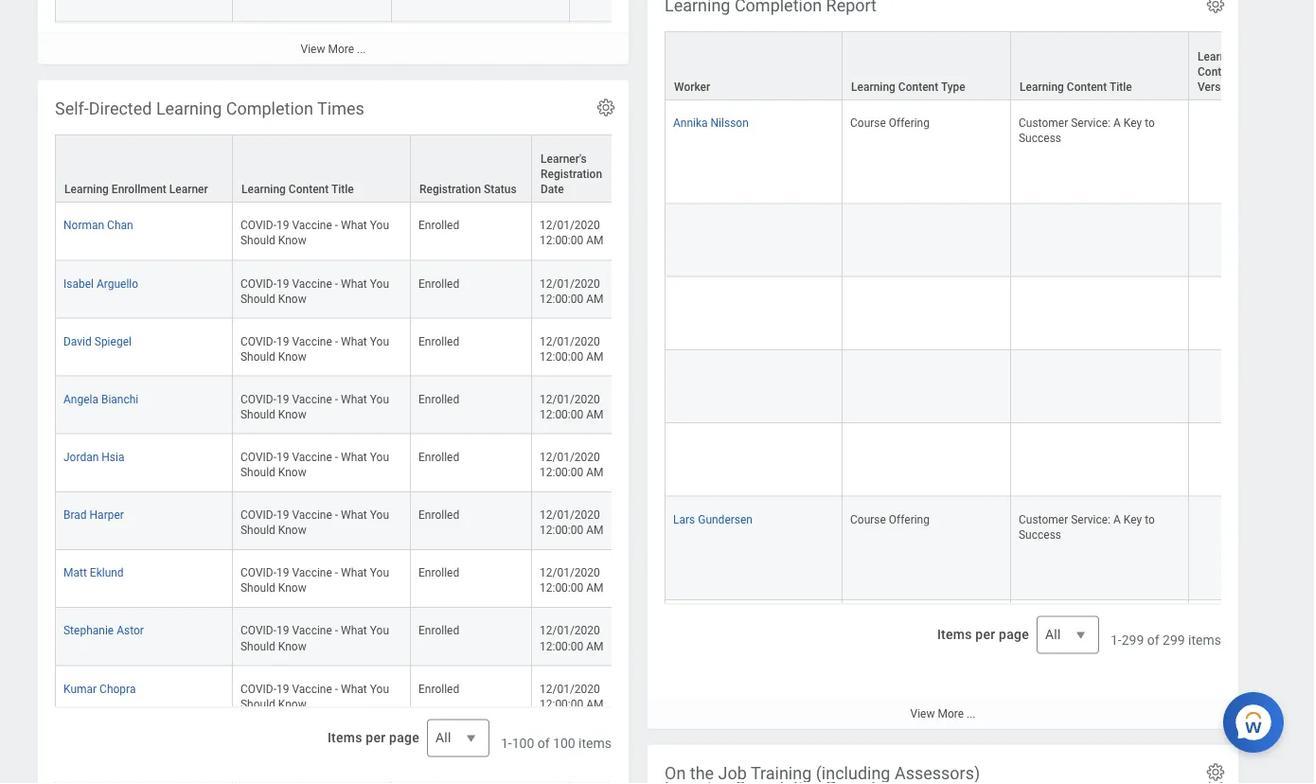 Task type: vqa. For each thing, say whether or not it's contained in the screenshot.
topmost "Course Offering"
yes



Task type: locate. For each thing, give the bounding box(es) containing it.
1 a from the top
[[1114, 116, 1121, 129]]

1 vertical spatial of
[[538, 736, 550, 752]]

am for norman chan
[[586, 234, 604, 247]]

spiegel
[[94, 334, 132, 347]]

5 covid-19 vaccine - what you should know from the top
[[241, 450, 392, 479]]

0 vertical spatial customer
[[1019, 116, 1068, 129]]

7 am from the top
[[586, 581, 604, 594]]

items per page element
[[935, 605, 1099, 665], [325, 708, 490, 769]]

david spiegel
[[63, 334, 132, 347]]

0 vertical spatial view
[[301, 42, 325, 56]]

view more ...
[[301, 42, 366, 56], [911, 707, 976, 720]]

5 should from the top
[[241, 465, 275, 479]]

customer
[[1019, 116, 1068, 129], [1019, 512, 1068, 526]]

2 key from the top
[[1124, 512, 1142, 526]]

offering for annika nilsson
[[889, 116, 930, 129]]

1 12/01/2020 12:00:00 am from the top
[[540, 218, 604, 247]]

8 know from the top
[[278, 639, 307, 652]]

am
[[586, 234, 604, 247], [586, 292, 604, 305], [586, 349, 604, 363], [586, 407, 604, 421], [586, 465, 604, 479], [586, 523, 604, 536], [586, 581, 604, 594], [586, 639, 604, 652], [586, 697, 604, 710]]

1 vertical spatial a
[[1114, 512, 1121, 526]]

content
[[1198, 65, 1238, 78], [899, 80, 939, 93], [1067, 80, 1107, 93], [289, 182, 329, 196]]

1 covid- from the top
[[241, 218, 277, 232]]

7 - from the top
[[335, 566, 338, 579]]

items
[[1189, 633, 1222, 648], [579, 736, 612, 752]]

more inside learning completion report element
[[938, 707, 964, 720]]

8 12/01/2020 from the top
[[540, 624, 600, 637]]

1 horizontal spatial of
[[1148, 633, 1160, 648]]

you for angela bianchi
[[370, 392, 389, 405]]

5 am from the top
[[586, 465, 604, 479]]

annika nilsson link
[[673, 112, 749, 129]]

1 customer from the top
[[1019, 116, 1068, 129]]

content inside self-directed learning completion times element
[[289, 182, 329, 196]]

kumar chopra
[[63, 682, 136, 695]]

12:00:00 for hsia
[[540, 465, 584, 479]]

2 service: from the top
[[1071, 512, 1111, 526]]

5 19 vaccine from the top
[[277, 450, 332, 463]]

6 19 vaccine from the top
[[277, 508, 332, 521]]

1 course from the top
[[850, 116, 886, 129]]

1 vertical spatial items per page element
[[325, 708, 490, 769]]

0 vertical spatial ...
[[357, 42, 366, 56]]

matt eklund
[[63, 566, 124, 579]]

1 vertical spatial learning content title
[[241, 182, 354, 196]]

items per page inside learning completion report element
[[937, 627, 1029, 643]]

items per page element for 1-299 of 299 items
[[935, 605, 1099, 665]]

should for angela bianchi
[[241, 407, 275, 421]]

know
[[278, 234, 307, 247], [278, 292, 307, 305], [278, 349, 307, 363], [278, 407, 307, 421], [278, 465, 307, 479], [278, 523, 307, 536], [278, 581, 307, 594], [278, 639, 307, 652], [278, 697, 307, 710]]

6 enrolled from the top
[[419, 508, 459, 521]]

1 am from the top
[[586, 234, 604, 247]]

row containing brad harper
[[55, 492, 1136, 550]]

12/01/2020
[[540, 218, 600, 232], [540, 276, 600, 290], [540, 334, 600, 347], [540, 392, 600, 405], [540, 450, 600, 463], [540, 508, 600, 521], [540, 566, 600, 579], [540, 624, 600, 637], [540, 682, 600, 695]]

2 you from the top
[[370, 276, 389, 290]]

learning enrollment learner
[[64, 182, 208, 196]]

you for kumar chopra
[[370, 682, 389, 695]]

success
[[1019, 131, 1062, 145], [1019, 527, 1062, 541]]

0 horizontal spatial view more ...
[[301, 42, 366, 56]]

1 should from the top
[[241, 234, 275, 247]]

1-100 of 100 items
[[501, 736, 612, 752]]

0 vertical spatial items
[[937, 627, 972, 643]]

8 enrolled element from the top
[[419, 620, 459, 637]]

12/01/2020 12:00:00 am
[[540, 218, 604, 247], [540, 276, 604, 305], [540, 334, 604, 363], [540, 392, 604, 421], [540, 450, 604, 479], [540, 508, 604, 536], [540, 566, 604, 594], [540, 624, 604, 652], [540, 682, 604, 710]]

1 offering from the top
[[889, 116, 930, 129]]

configure on the job training (including assessors) image
[[1205, 762, 1226, 783]]

learning inside column header
[[851, 80, 896, 93]]

2 customer service: a key to success from the top
[[1019, 512, 1158, 541]]

items per page
[[937, 627, 1029, 643], [328, 730, 419, 746]]

1 key from the top
[[1124, 116, 1142, 129]]

row
[[55, 0, 1122, 22], [665, 31, 1314, 101], [665, 100, 1314, 204], [55, 134, 1136, 203], [55, 202, 1136, 260], [665, 204, 1314, 277], [55, 260, 1136, 318], [665, 277, 1314, 350], [55, 318, 1136, 376], [665, 350, 1314, 423], [55, 376, 1136, 434], [665, 423, 1314, 496], [55, 434, 1136, 492], [55, 492, 1136, 550], [665, 496, 1314, 600], [55, 550, 1136, 608], [665, 600, 1314, 673], [55, 608, 1136, 666], [55, 666, 1136, 724]]

should for norman chan
[[241, 234, 275, 247]]

of inside learning completion report element
[[1148, 633, 1160, 648]]

1 vertical spatial customer
[[1019, 512, 1068, 526]]

offering
[[889, 116, 930, 129], [889, 512, 930, 526]]

self-directed learning completion times
[[55, 98, 364, 118]]

title for the topmost learning content title column header
[[1110, 80, 1132, 93]]

2 know from the top
[[278, 292, 307, 305]]

4 know from the top
[[278, 407, 307, 421]]

3 am from the top
[[586, 349, 604, 363]]

0 horizontal spatial registration
[[420, 182, 481, 196]]

page inside self-directed learning completion times element
[[389, 730, 419, 746]]

0 horizontal spatial per
[[366, 730, 386, 746]]

7 what from the top
[[341, 566, 367, 579]]

4 - from the top
[[335, 392, 338, 405]]

0 horizontal spatial ...
[[357, 42, 366, 56]]

registration status
[[420, 182, 517, 196]]

... inside required learning progress element
[[357, 42, 366, 56]]

1 horizontal spatial items
[[1189, 633, 1222, 648]]

more
[[328, 42, 354, 56], [938, 707, 964, 720]]

0 horizontal spatial items per page
[[328, 730, 419, 746]]

1 vertical spatial more
[[938, 707, 964, 720]]

learning right directed on the top
[[156, 98, 222, 118]]

0 vertical spatial learning content title
[[1020, 80, 1132, 93]]

3 you from the top
[[370, 334, 389, 347]]

enrolled for chan
[[419, 218, 459, 232]]

12/01/2020 for brad harper
[[540, 508, 600, 521]]

0 vertical spatial items per page element
[[935, 605, 1099, 665]]

1 vertical spatial page
[[389, 730, 419, 746]]

12/01/2020 for matt eklund
[[540, 566, 600, 579]]

1 horizontal spatial items per page element
[[935, 605, 1099, 665]]

0 vertical spatial title
[[1110, 80, 1132, 93]]

8 should from the top
[[241, 639, 275, 652]]

1 vertical spatial service:
[[1071, 512, 1111, 526]]

0 horizontal spatial learning content title
[[241, 182, 354, 196]]

2 covid- from the top
[[241, 276, 277, 290]]

service: for lars gundersen
[[1071, 512, 1111, 526]]

brad harper
[[63, 508, 124, 521]]

learning left type
[[851, 80, 896, 93]]

5 enrolled element from the top
[[419, 446, 459, 463]]

3 know from the top
[[278, 349, 307, 363]]

row containing matt eklund
[[55, 550, 1136, 608]]

- for astor
[[335, 624, 338, 637]]

enrolled element for matt eklund
[[419, 562, 459, 579]]

covid-19 vaccine - what you should know for isabel arguello
[[241, 276, 392, 305]]

2 am from the top
[[586, 292, 604, 305]]

more inside required learning progress element
[[328, 42, 354, 56]]

2 customer from the top
[[1019, 512, 1068, 526]]

norman
[[63, 218, 104, 232]]

0 vertical spatial to
[[1145, 116, 1155, 129]]

2 a from the top
[[1114, 512, 1121, 526]]

1- inside self-directed learning completion times element
[[501, 736, 512, 752]]

3 covid-19 vaccine - what you should know from the top
[[241, 334, 392, 363]]

3 what from the top
[[341, 334, 367, 347]]

1 horizontal spatial view more ... link
[[648, 698, 1239, 729]]

learning up norman chan "link"
[[64, 182, 109, 196]]

2 success from the top
[[1019, 527, 1062, 541]]

0 horizontal spatial items
[[579, 736, 612, 752]]

1 horizontal spatial learning content title column header
[[1011, 31, 1189, 101]]

0 horizontal spatial title
[[331, 182, 354, 196]]

0 horizontal spatial view
[[301, 42, 325, 56]]

items for 1-299 of 299 items
[[937, 627, 972, 643]]

items inside 1-100 of 100 items status
[[579, 736, 612, 752]]

1 horizontal spatial view
[[911, 707, 935, 720]]

0 horizontal spatial 100
[[512, 736, 534, 752]]

row containing jordan hsia
[[55, 434, 1136, 492]]

view more ... link
[[38, 33, 629, 64], [648, 698, 1239, 729]]

1 vertical spatial success
[[1019, 527, 1062, 541]]

enrolled element
[[419, 215, 459, 232], [419, 273, 459, 290], [419, 330, 459, 347], [419, 388, 459, 405], [419, 446, 459, 463], [419, 504, 459, 521], [419, 562, 459, 579], [419, 620, 459, 637], [419, 678, 459, 695]]

you for norman chan
[[370, 218, 389, 232]]

content inside column header
[[899, 80, 939, 93]]

gundersen
[[698, 512, 753, 526]]

1 enrolled element from the top
[[419, 215, 459, 232]]

learning up version
[[1198, 50, 1242, 63]]

page inside learning completion report element
[[999, 627, 1029, 643]]

learning content version
[[1198, 50, 1242, 93]]

1- inside learning completion report element
[[1111, 633, 1122, 648]]

8 12/01/2020 12:00:00 am from the top
[[540, 624, 604, 652]]

1 vertical spatial course
[[850, 512, 886, 526]]

1 horizontal spatial 1-
[[1111, 633, 1122, 648]]

should for matt eklund
[[241, 581, 275, 594]]

covid- for hsia
[[241, 450, 277, 463]]

chan
[[107, 218, 133, 232]]

should
[[241, 234, 275, 247], [241, 292, 275, 305], [241, 349, 275, 363], [241, 407, 275, 421], [241, 465, 275, 479], [241, 523, 275, 536], [241, 581, 275, 594], [241, 639, 275, 652], [241, 697, 275, 710]]

learning for 'learning content type' column header
[[851, 80, 896, 93]]

1 horizontal spatial 299
[[1163, 633, 1185, 648]]

5 covid- from the top
[[241, 450, 277, 463]]

items per page inside self-directed learning completion times element
[[328, 730, 419, 746]]

4 enrolled from the top
[[419, 392, 459, 405]]

12:00:00 for harper
[[540, 523, 584, 536]]

1 vertical spatial course offering element
[[850, 508, 930, 526]]

per inside self-directed learning completion times element
[[366, 730, 386, 746]]

1 horizontal spatial page
[[999, 627, 1029, 643]]

know for jordan hsia
[[278, 465, 307, 479]]

per
[[976, 627, 996, 643], [366, 730, 386, 746]]

enrollment
[[112, 182, 166, 196]]

4 you from the top
[[370, 392, 389, 405]]

8 you from the top
[[370, 624, 389, 637]]

view more ... for "view more ..." link within the required learning progress element
[[301, 42, 366, 56]]

am for stephanie astor
[[586, 639, 604, 652]]

0 vertical spatial customer service: a key to success
[[1019, 116, 1158, 145]]

row containing learning content version
[[665, 31, 1314, 101]]

items per page element inside learning completion report element
[[935, 605, 1099, 665]]

1 vertical spatial items per page
[[328, 730, 419, 746]]

0 vertical spatial service:
[[1071, 116, 1111, 129]]

19 vaccine
[[277, 218, 332, 232], [277, 276, 332, 290], [277, 334, 332, 347], [277, 392, 332, 405], [277, 450, 332, 463], [277, 508, 332, 521], [277, 566, 332, 579], [277, 624, 332, 637], [277, 682, 332, 695]]

1 horizontal spatial learning content title button
[[1011, 32, 1188, 99]]

of inside self-directed learning completion times element
[[538, 736, 550, 752]]

1 horizontal spatial 100
[[553, 736, 575, 752]]

customer service: a key to success
[[1019, 116, 1158, 145], [1019, 512, 1158, 541]]

- for chan
[[335, 218, 338, 232]]

4 12/01/2020 from the top
[[540, 392, 600, 405]]

row containing annika nilsson
[[665, 100, 1314, 204]]

4 19 vaccine from the top
[[277, 392, 332, 405]]

1 vertical spatial view
[[911, 707, 935, 720]]

learner's registration date button
[[532, 135, 624, 201]]

0 vertical spatial course offering element
[[850, 112, 930, 129]]

1 vertical spatial ...
[[967, 707, 976, 720]]

learning content type button
[[843, 32, 1010, 99]]

12:00:00 for chan
[[540, 234, 584, 247]]

annika
[[673, 116, 708, 129]]

learning content title for learning content title column header to the bottom
[[241, 182, 354, 196]]

view inside required learning progress element
[[301, 42, 325, 56]]

items inside self-directed learning completion times element
[[328, 730, 362, 746]]

items
[[937, 627, 972, 643], [328, 730, 362, 746]]

know for isabel arguello
[[278, 292, 307, 305]]

astor
[[117, 624, 144, 637]]

3 12:00:00 from the top
[[540, 349, 584, 363]]

9 should from the top
[[241, 697, 275, 710]]

-
[[335, 218, 338, 232], [335, 276, 338, 290], [335, 334, 338, 347], [335, 392, 338, 405], [335, 450, 338, 463], [335, 508, 338, 521], [335, 566, 338, 579], [335, 624, 338, 637], [335, 682, 338, 695]]

3 12/01/2020 12:00:00 am from the top
[[540, 334, 604, 363]]

you for stephanie astor
[[370, 624, 389, 637]]

title
[[1110, 80, 1132, 93], [331, 182, 354, 196]]

per inside learning completion report element
[[976, 627, 996, 643]]

5 12:00:00 from the top
[[540, 465, 584, 479]]

1-299 of 299 items
[[1111, 633, 1222, 648]]

learning content title button for learning content title column header to the bottom
[[233, 135, 410, 201]]

8 covid-19 vaccine - what you should know from the top
[[241, 624, 392, 652]]

enrolled for chopra
[[419, 682, 459, 695]]

12/01/2020 12:00:00 am for jordan hsia
[[540, 450, 604, 479]]

0 vertical spatial per
[[976, 627, 996, 643]]

9 12:00:00 from the top
[[540, 697, 584, 710]]

12/01/2020 12:00:00 am for stephanie astor
[[540, 624, 604, 652]]

worker column header
[[665, 31, 843, 101]]

learning
[[1198, 50, 1242, 63], [851, 80, 896, 93], [1020, 80, 1064, 93], [156, 98, 222, 118], [64, 182, 109, 196], [241, 182, 286, 196]]

12/01/2020 12:00:00 am for matt eklund
[[540, 566, 604, 594]]

items inside '1-299 of 299 items' status
[[1189, 633, 1222, 648]]

2 - from the top
[[335, 276, 338, 290]]

0 horizontal spatial more
[[328, 42, 354, 56]]

6 you from the top
[[370, 508, 389, 521]]

course offering element for annika nilsson
[[850, 112, 930, 129]]

0 vertical spatial course offering
[[850, 116, 930, 129]]

brad
[[63, 508, 87, 521]]

should for stephanie astor
[[241, 639, 275, 652]]

1 vertical spatial offering
[[889, 512, 930, 526]]

0 vertical spatial items
[[1189, 633, 1222, 648]]

kumar chopra link
[[63, 678, 136, 695]]

0 vertical spatial more
[[328, 42, 354, 56]]

learning content version button
[[1189, 32, 1272, 99]]

0 vertical spatial view more ...
[[301, 42, 366, 56]]

5 you from the top
[[370, 450, 389, 463]]

1 horizontal spatial more
[[938, 707, 964, 720]]

0 horizontal spatial view more ... link
[[38, 33, 629, 64]]

1 vertical spatial customer service: a key to success
[[1019, 512, 1158, 541]]

page for 1-299 of 299 items
[[999, 627, 1029, 643]]

9 covid- from the top
[[241, 682, 277, 695]]

6 12/01/2020 from the top
[[540, 508, 600, 521]]

9 12/01/2020 from the top
[[540, 682, 600, 695]]

title inside learning completion report element
[[1110, 80, 1132, 93]]

4 should from the top
[[241, 407, 275, 421]]

registration left 'status'
[[420, 182, 481, 196]]

0 vertical spatial key
[[1124, 116, 1142, 129]]

1 vertical spatial per
[[366, 730, 386, 746]]

2 enrolled element from the top
[[419, 273, 459, 290]]

learning content title
[[1020, 80, 1132, 93], [241, 182, 354, 196]]

norman chan
[[63, 218, 133, 232]]

0 vertical spatial learning content title column header
[[1011, 31, 1189, 101]]

- for hsia
[[335, 450, 338, 463]]

2 19 vaccine from the top
[[277, 276, 332, 290]]

1 covid-19 vaccine - what you should know from the top
[[241, 218, 392, 247]]

enrolled for arguello
[[419, 276, 459, 290]]

enrolled for eklund
[[419, 566, 459, 579]]

you
[[370, 218, 389, 232], [370, 276, 389, 290], [370, 334, 389, 347], [370, 392, 389, 405], [370, 450, 389, 463], [370, 508, 389, 521], [370, 566, 389, 579], [370, 624, 389, 637], [370, 682, 389, 695]]

12/01/2020 for angela bianchi
[[540, 392, 600, 405]]

7 12/01/2020 from the top
[[540, 566, 600, 579]]

you for brad harper
[[370, 508, 389, 521]]

0 vertical spatial 1-
[[1111, 633, 1122, 648]]

course for gundersen
[[850, 512, 886, 526]]

8 - from the top
[[335, 624, 338, 637]]

2 to from the top
[[1145, 512, 1155, 526]]

0 horizontal spatial page
[[389, 730, 419, 746]]

1 vertical spatial view more ...
[[911, 707, 976, 720]]

angela bianchi link
[[63, 388, 139, 405]]

items inside learning completion report element
[[937, 627, 972, 643]]

1 vertical spatial 1-
[[501, 736, 512, 752]]

version
[[1198, 80, 1237, 93]]

12:00:00 for bianchi
[[540, 407, 584, 421]]

19 vaccine for arguello
[[277, 276, 332, 290]]

1-
[[1111, 633, 1122, 648], [501, 736, 512, 752]]

0 horizontal spatial learning content title button
[[233, 135, 410, 201]]

learning content title column header
[[1011, 31, 1189, 101], [233, 134, 411, 203]]

1 horizontal spatial per
[[976, 627, 996, 643]]

3 19 vaccine from the top
[[277, 334, 332, 347]]

8 12:00:00 from the top
[[540, 639, 584, 652]]

view more ... link inside required learning progress element
[[38, 33, 629, 64]]

19 vaccine for harper
[[277, 508, 332, 521]]

1 horizontal spatial registration
[[541, 167, 602, 181]]

0 vertical spatial a
[[1114, 116, 1121, 129]]

1 vertical spatial learning content title button
[[233, 135, 410, 201]]

6 know from the top
[[278, 523, 307, 536]]

1 know from the top
[[278, 234, 307, 247]]

am for matt eklund
[[586, 581, 604, 594]]

learning content type column header
[[843, 31, 1011, 101]]

0 vertical spatial learning content title button
[[1011, 32, 1188, 99]]

1 vertical spatial items
[[579, 736, 612, 752]]

covid- for chan
[[241, 218, 277, 232]]

lars gundersen
[[673, 512, 753, 526]]

0 vertical spatial page
[[999, 627, 1029, 643]]

1 customer service: a key to success from the top
[[1019, 116, 1158, 145]]

eklund
[[90, 566, 124, 579]]

5 what from the top
[[341, 450, 367, 463]]

7 covid- from the top
[[241, 566, 277, 579]]

0 horizontal spatial of
[[538, 736, 550, 752]]

learning for learning enrollment learner column header at left
[[64, 182, 109, 196]]

know for kumar chopra
[[278, 697, 307, 710]]

6 covid-19 vaccine - what you should know from the top
[[241, 508, 392, 536]]

19 vaccine for chopra
[[277, 682, 332, 695]]

what for arguello
[[341, 276, 367, 290]]

course
[[850, 116, 886, 129], [850, 512, 886, 526]]

should for david spiegel
[[241, 349, 275, 363]]

1 vertical spatial course offering
[[850, 512, 930, 526]]

should for kumar chopra
[[241, 697, 275, 710]]

row containing isabel arguello
[[55, 260, 1136, 318]]

... inside learning completion report element
[[967, 707, 976, 720]]

1 horizontal spatial title
[[1110, 80, 1132, 93]]

items per page element inside self-directed learning completion times element
[[325, 708, 490, 769]]

what for spiegel
[[341, 334, 367, 347]]

7 enrolled from the top
[[419, 566, 459, 579]]

4 covid- from the top
[[241, 392, 277, 405]]

view
[[301, 42, 325, 56], [911, 707, 935, 720]]

6 - from the top
[[335, 508, 338, 521]]

0 horizontal spatial 299
[[1122, 633, 1144, 648]]

0 vertical spatial course
[[850, 116, 886, 129]]

course offering element
[[850, 112, 930, 129], [850, 508, 930, 526]]

row containing learner's registration date
[[55, 134, 1136, 203]]

learning content title inside self-directed learning completion times element
[[241, 182, 354, 196]]

3 12/01/2020 from the top
[[540, 334, 600, 347]]

0 vertical spatial items per page
[[937, 627, 1029, 643]]

service:
[[1071, 116, 1111, 129], [1071, 512, 1111, 526]]

0 horizontal spatial items per page element
[[325, 708, 490, 769]]

0 vertical spatial offering
[[889, 116, 930, 129]]

12/01/2020 12:00:00 am for david spiegel
[[540, 334, 604, 363]]

8 am from the top
[[586, 639, 604, 652]]

arguello
[[97, 276, 138, 290]]

you for david spiegel
[[370, 334, 389, 347]]

1 vertical spatial title
[[331, 182, 354, 196]]

100
[[512, 736, 534, 752], [553, 736, 575, 752]]

1 horizontal spatial view more ...
[[911, 707, 976, 720]]

0 horizontal spatial items
[[328, 730, 362, 746]]

- for chopra
[[335, 682, 338, 695]]

learning content title button for the topmost learning content title column header
[[1011, 32, 1188, 99]]

1 horizontal spatial ...
[[967, 707, 976, 720]]

course offering
[[850, 116, 930, 129], [850, 512, 930, 526]]

1 vertical spatial registration
[[420, 182, 481, 196]]

view more ... inside learning completion report element
[[911, 707, 976, 720]]

12:00:00 for arguello
[[540, 292, 584, 305]]

0 vertical spatial of
[[1148, 633, 1160, 648]]

what for astor
[[341, 624, 367, 637]]

1 horizontal spatial learning content title
[[1020, 80, 1132, 93]]

learner
[[169, 182, 208, 196]]

key
[[1124, 116, 1142, 129], [1124, 512, 1142, 526]]

1 to from the top
[[1145, 116, 1155, 129]]

1 enrolled from the top
[[419, 218, 459, 232]]

5 enrolled from the top
[[419, 450, 459, 463]]

9 covid-19 vaccine - what you should know from the top
[[241, 682, 392, 710]]

1 horizontal spatial items
[[937, 627, 972, 643]]

8 covid- from the top
[[241, 624, 277, 637]]

0 horizontal spatial learning content title column header
[[233, 134, 411, 203]]

jordan
[[63, 450, 99, 463]]

1 service: from the top
[[1071, 116, 1111, 129]]

8 19 vaccine from the top
[[277, 624, 332, 637]]

- for arguello
[[335, 276, 338, 290]]

row inside required learning progress element
[[55, 0, 1122, 22]]

7 know from the top
[[278, 581, 307, 594]]

...
[[357, 42, 366, 56], [967, 707, 976, 720]]

cell
[[55, 0, 233, 22], [233, 0, 392, 22], [392, 0, 570, 22], [570, 0, 653, 22], [1189, 100, 1273, 204], [665, 204, 843, 277], [843, 204, 1011, 277], [1011, 204, 1189, 277], [1189, 204, 1273, 277], [665, 277, 843, 350], [843, 277, 1011, 350], [1011, 277, 1189, 350], [1189, 277, 1273, 350], [665, 350, 843, 423], [843, 350, 1011, 423], [1011, 350, 1189, 423], [1189, 350, 1273, 423], [665, 423, 843, 496], [843, 423, 1011, 496], [1011, 423, 1189, 496], [1189, 423, 1273, 496], [1189, 496, 1273, 600], [665, 600, 843, 673], [843, 600, 1011, 673], [1011, 600, 1189, 673], [1189, 600, 1273, 673]]

enrolled
[[419, 218, 459, 232], [419, 276, 459, 290], [419, 334, 459, 347], [419, 392, 459, 405], [419, 450, 459, 463], [419, 508, 459, 521], [419, 566, 459, 579], [419, 624, 459, 637], [419, 682, 459, 695]]

enrolled element for jordan hsia
[[419, 446, 459, 463]]

2 12/01/2020 12:00:00 am from the top
[[540, 276, 604, 305]]

1-100 of 100 items status
[[501, 734, 612, 753]]

what
[[341, 218, 367, 232], [341, 276, 367, 290], [341, 334, 367, 347], [341, 392, 367, 405], [341, 450, 367, 463], [341, 508, 367, 521], [341, 566, 367, 579], [341, 624, 367, 637], [341, 682, 367, 695]]

4 what from the top
[[341, 392, 367, 405]]

4 enrolled element from the top
[[419, 388, 459, 405]]

2 course offering from the top
[[850, 512, 930, 526]]

4 covid-19 vaccine - what you should know from the top
[[241, 392, 392, 421]]

8 what from the top
[[341, 624, 367, 637]]

1 horizontal spatial items per page
[[937, 627, 1029, 643]]

directed
[[89, 98, 152, 118]]

1 vertical spatial view more ... link
[[648, 698, 1239, 729]]

to
[[1145, 116, 1155, 129], [1145, 512, 1155, 526]]

matt
[[63, 566, 87, 579]]

learning right type
[[1020, 80, 1064, 93]]

1 vertical spatial items
[[328, 730, 362, 746]]

registration down learner's
[[541, 167, 602, 181]]

0 vertical spatial view more ... link
[[38, 33, 629, 64]]

learner's registration date
[[541, 152, 602, 196]]

matt eklund link
[[63, 562, 124, 579]]

19 vaccine for chan
[[277, 218, 332, 232]]

am for isabel arguello
[[586, 292, 604, 305]]

1 vertical spatial key
[[1124, 512, 1142, 526]]

learning right learner
[[241, 182, 286, 196]]

isabel
[[63, 276, 94, 290]]

1 12:00:00 from the top
[[540, 234, 584, 247]]

covid-
[[241, 218, 277, 232], [241, 276, 277, 290], [241, 334, 277, 347], [241, 392, 277, 405], [241, 450, 277, 463], [241, 508, 277, 521], [241, 566, 277, 579], [241, 624, 277, 637], [241, 682, 277, 695]]

1 vertical spatial to
[[1145, 512, 1155, 526]]

david
[[63, 334, 92, 347]]

to for lars gundersen
[[1145, 512, 1155, 526]]

row containing angela bianchi
[[55, 376, 1136, 434]]

12:00:00 for astor
[[540, 639, 584, 652]]

0 vertical spatial success
[[1019, 131, 1062, 145]]

9 enrolled from the top
[[419, 682, 459, 695]]

title inside self-directed learning completion times element
[[331, 182, 354, 196]]

12/01/2020 for kumar chopra
[[540, 682, 600, 695]]

1 what from the top
[[341, 218, 367, 232]]

row containing david spiegel
[[55, 318, 1136, 376]]

learning content title inside learning completion report element
[[1020, 80, 1132, 93]]

view more ... inside required learning progress element
[[301, 42, 366, 56]]

of
[[1148, 633, 1160, 648], [538, 736, 550, 752]]

12/01/2020 for stephanie astor
[[540, 624, 600, 637]]

learning content title button
[[1011, 32, 1188, 99], [233, 135, 410, 201]]

0 horizontal spatial 1-
[[501, 736, 512, 752]]



Task type: describe. For each thing, give the bounding box(es) containing it.
learning enrollment learner button
[[56, 135, 232, 201]]

enrolled element for isabel arguello
[[419, 273, 459, 290]]

1 299 from the left
[[1122, 633, 1144, 648]]

covid- for eklund
[[241, 566, 277, 579]]

covid-19 vaccine - what you should know for brad harper
[[241, 508, 392, 536]]

date
[[541, 182, 564, 196]]

course for nilsson
[[850, 116, 886, 129]]

19 vaccine for bianchi
[[277, 392, 332, 405]]

items for 1-100 of 100 items
[[579, 736, 612, 752]]

- for spiegel
[[335, 334, 338, 347]]

row containing lars gundersen
[[665, 496, 1314, 600]]

chopra
[[100, 682, 136, 695]]

0 vertical spatial registration
[[541, 167, 602, 181]]

hsia
[[102, 450, 125, 463]]

registration status button
[[411, 135, 531, 201]]

row containing norman chan
[[55, 202, 1136, 260]]

know for david spiegel
[[278, 349, 307, 363]]

registration inside column header
[[420, 182, 481, 196]]

know for matt eklund
[[278, 581, 307, 594]]

stephanie astor
[[63, 624, 144, 637]]

of for 299
[[1148, 633, 1160, 648]]

what for hsia
[[341, 450, 367, 463]]

what for harper
[[341, 508, 367, 521]]

12/01/2020 12:00:00 am for brad harper
[[540, 508, 604, 536]]

12:00:00 for eklund
[[540, 581, 584, 594]]

enrolled element for kumar chopra
[[419, 678, 459, 695]]

learning for the topmost learning content title column header
[[1020, 80, 1064, 93]]

1- for 299
[[1111, 633, 1122, 648]]

isabel arguello link
[[63, 273, 138, 290]]

should for isabel arguello
[[241, 292, 275, 305]]

more for "view more ..." link within the required learning progress element
[[328, 42, 354, 56]]

type
[[941, 80, 966, 93]]

should for brad harper
[[241, 523, 275, 536]]

- for eklund
[[335, 566, 338, 579]]

harper
[[90, 508, 124, 521]]

lars
[[673, 512, 695, 526]]

brad harper link
[[63, 504, 124, 521]]

per for 1-299 of 299 items
[[976, 627, 996, 643]]

enrolled for harper
[[419, 508, 459, 521]]

learning enrollment learner column header
[[55, 134, 233, 203]]

you for jordan hsia
[[370, 450, 389, 463]]

course offering for gundersen
[[850, 512, 930, 526]]

bianchi
[[101, 392, 139, 405]]

am for kumar chopra
[[586, 697, 604, 710]]

covid- for chopra
[[241, 682, 277, 695]]

required learning progress element
[[38, 0, 1122, 64]]

covid- for bianchi
[[241, 392, 277, 405]]

1 100 from the left
[[512, 736, 534, 752]]

enrolled for spiegel
[[419, 334, 459, 347]]

row containing stephanie astor
[[55, 608, 1136, 666]]

12/01/2020 12:00:00 am for kumar chopra
[[540, 682, 604, 710]]

am for brad harper
[[586, 523, 604, 536]]

lars gundersen link
[[673, 508, 753, 526]]

- for harper
[[335, 508, 338, 521]]

stephanie
[[63, 624, 114, 637]]

configure learning completion report image
[[1205, 0, 1226, 15]]

1-299 of 299 items status
[[1111, 631, 1222, 650]]

enrolled for astor
[[419, 624, 459, 637]]

enrolled element for angela bianchi
[[419, 388, 459, 405]]

19 vaccine for spiegel
[[277, 334, 332, 347]]

configure self-directed learning completion times image
[[596, 97, 616, 118]]

am for david spiegel
[[586, 349, 604, 363]]

self-directed learning completion times element
[[38, 80, 1136, 783]]

know for stephanie astor
[[278, 639, 307, 652]]

isabel arguello
[[63, 276, 138, 290]]

completion
[[226, 98, 313, 118]]

items per page element for 1-100 of 100 items
[[325, 708, 490, 769]]

success for annika nilsson
[[1019, 131, 1062, 145]]

worker button
[[666, 32, 842, 99]]

content inside learning content version
[[1198, 65, 1238, 78]]

19 vaccine for eklund
[[277, 566, 332, 579]]

covid-19 vaccine - what you should know for stephanie astor
[[241, 624, 392, 652]]

annika nilsson
[[673, 116, 749, 129]]

12/01/2020 12:00:00 am for norman chan
[[540, 218, 604, 247]]

enrolled element for brad harper
[[419, 504, 459, 521]]

19 vaccine for hsia
[[277, 450, 332, 463]]

course offering for nilsson
[[850, 116, 930, 129]]

what for eklund
[[341, 566, 367, 579]]

learning content type
[[851, 80, 966, 93]]

enrolled element for david spiegel
[[419, 330, 459, 347]]

12/01/2020 12:00:00 am for isabel arguello
[[540, 276, 604, 305]]

know for norman chan
[[278, 234, 307, 247]]

covid-19 vaccine - what you should know for norman chan
[[241, 218, 392, 247]]

course offering element for lars gundersen
[[850, 508, 930, 526]]

angela
[[63, 392, 98, 405]]

row containing kumar chopra
[[55, 666, 1136, 724]]

page for 1-100 of 100 items
[[389, 730, 419, 746]]

a for annika nilsson
[[1114, 116, 1121, 129]]

know for angela bianchi
[[278, 407, 307, 421]]

jordan hsia link
[[63, 446, 125, 463]]

2 299 from the left
[[1163, 633, 1185, 648]]

jordan hsia
[[63, 450, 125, 463]]

1 vertical spatial learning content title column header
[[233, 134, 411, 203]]

customer service: a key to success for annika nilsson
[[1019, 116, 1158, 145]]

registration status column header
[[411, 134, 532, 203]]

customer for gundersen
[[1019, 512, 1068, 526]]

you for matt eklund
[[370, 566, 389, 579]]

stephanie astor link
[[63, 620, 144, 637]]

learner's
[[541, 152, 587, 165]]

status
[[484, 182, 517, 196]]

what for chopra
[[341, 682, 367, 695]]

david spiegel link
[[63, 330, 132, 347]]

kumar
[[63, 682, 97, 695]]

items for 1-299 of 299 items
[[1189, 633, 1222, 648]]

2 100 from the left
[[553, 736, 575, 752]]

enrolled element for stephanie astor
[[419, 620, 459, 637]]

worker
[[674, 80, 710, 93]]

12:00:00 for spiegel
[[540, 349, 584, 363]]

customer service: a key to success for lars gundersen
[[1019, 512, 1158, 541]]

per for 1-100 of 100 items
[[366, 730, 386, 746]]

covid-19 vaccine - what you should know for kumar chopra
[[241, 682, 392, 710]]

of for 100
[[538, 736, 550, 752]]

a for lars gundersen
[[1114, 512, 1121, 526]]

key for gundersen
[[1124, 512, 1142, 526]]

learning completion report element
[[648, 0, 1314, 783]]

times
[[317, 98, 364, 118]]

success for lars gundersen
[[1019, 527, 1062, 541]]

angela bianchi
[[63, 392, 139, 405]]

- for bianchi
[[335, 392, 338, 405]]

am for angela bianchi
[[586, 407, 604, 421]]

covid- for astor
[[241, 624, 277, 637]]

items per page for 1-299 of 299 items
[[937, 627, 1029, 643]]

what for chan
[[341, 218, 367, 232]]

12/01/2020 for david spiegel
[[540, 334, 600, 347]]

know for brad harper
[[278, 523, 307, 536]]

view inside learning completion report element
[[911, 707, 935, 720]]

nilsson
[[711, 116, 749, 129]]

content for learning content title column header to the bottom
[[289, 182, 329, 196]]

self-
[[55, 98, 89, 118]]

should for jordan hsia
[[241, 465, 275, 479]]

key for nilsson
[[1124, 116, 1142, 129]]

norman chan link
[[63, 215, 133, 232]]



